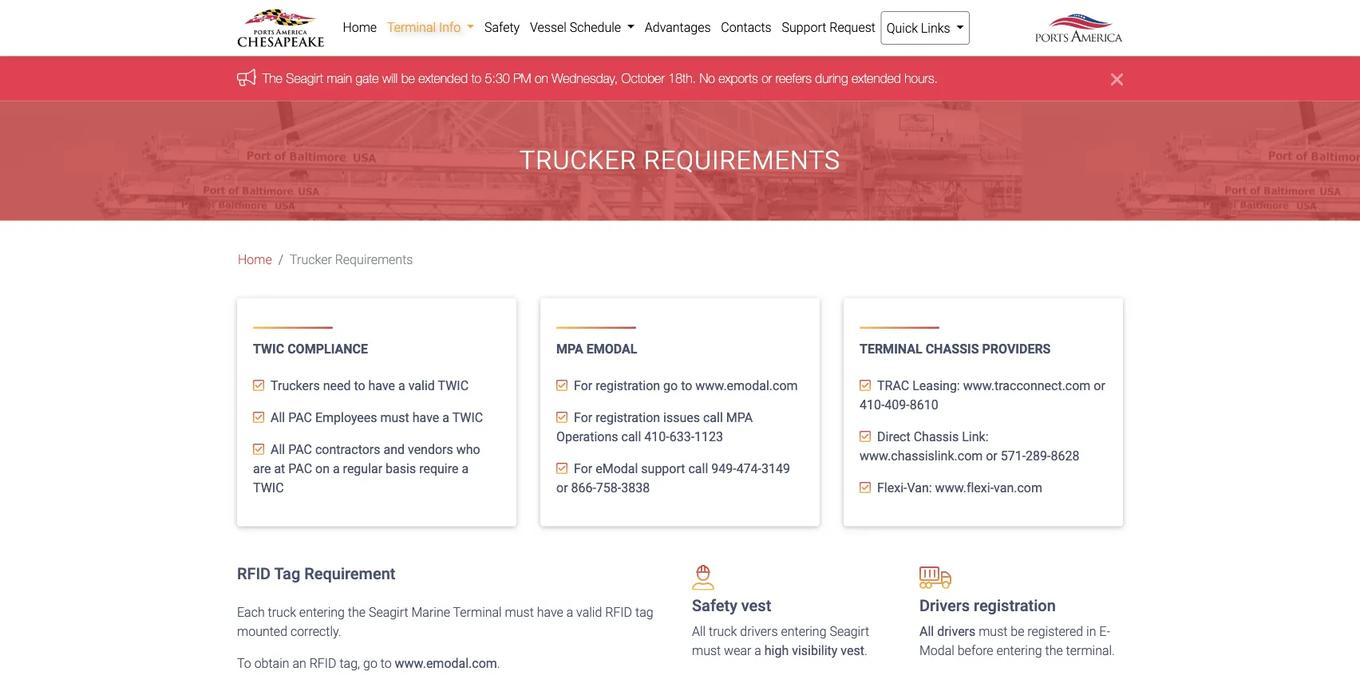 Task type: locate. For each thing, give the bounding box(es) containing it.
truck up mounted
[[268, 605, 296, 620]]

or right www.tracconnect.com
[[1094, 378, 1106, 394]]

2 vertical spatial have
[[537, 605, 564, 620]]

0 vertical spatial vest
[[742, 597, 772, 616]]

866-758-3838 link
[[571, 481, 650, 496]]

for up 866-
[[574, 462, 593, 477]]

safety
[[485, 20, 520, 35], [692, 597, 738, 616]]

1 horizontal spatial safety
[[692, 597, 738, 616]]

. right visibility
[[865, 644, 868, 659]]

check square image for for emodal support call
[[557, 462, 568, 475]]

entering up visibility
[[781, 624, 827, 640]]

the down requirement
[[348, 605, 366, 620]]

pm
[[514, 70, 532, 85]]

the
[[263, 70, 283, 85]]

seagirt inside "each truck entering the seagirt marine terminal must have a valid rfid tag mounted correctly."
[[369, 605, 409, 620]]

8628
[[1051, 449, 1080, 464]]

be left registered
[[1011, 624, 1025, 640]]

truck for each
[[268, 605, 296, 620]]

no
[[700, 70, 715, 85]]

emodal inside for emodal support call 949-474-3149 or 866-758-3838
[[596, 462, 638, 477]]

for for for registration issues call mpa operations call
[[574, 410, 593, 426]]

0 horizontal spatial mpa
[[557, 342, 584, 357]]

seagirt left marine
[[369, 605, 409, 620]]

on down contractors
[[315, 462, 330, 477]]

0 horizontal spatial safety
[[485, 20, 520, 35]]

0 horizontal spatial 410-
[[645, 430, 670, 445]]

check square image left flexi-
[[860, 482, 871, 494]]

mpa emodal
[[557, 342, 638, 357]]

2 vertical spatial call
[[689, 462, 709, 477]]

are
[[253, 462, 271, 477]]

on right pm
[[535, 70, 549, 85]]

1 horizontal spatial be
[[1011, 624, 1025, 640]]

extended
[[419, 70, 468, 85], [852, 70, 902, 85]]

0 vertical spatial www.emodal.com link
[[696, 378, 798, 394]]

1 horizontal spatial seagirt
[[369, 605, 409, 620]]

. down "each truck entering the seagirt marine terminal must have a valid rfid tag mounted correctly."
[[497, 656, 500, 672]]

410- down 'trac'
[[860, 398, 885, 413]]

0 horizontal spatial seagirt
[[286, 70, 323, 85]]

valid up the all pac employees must have a twic
[[409, 378, 435, 394]]

1 horizontal spatial truck
[[709, 624, 738, 640]]

www.emodal.com up 1123
[[696, 378, 798, 394]]

all inside all truck drivers entering seagirt must wear a
[[692, 624, 706, 640]]

1 vertical spatial safety
[[692, 597, 738, 616]]

an
[[293, 656, 307, 672]]

all drivers
[[920, 624, 976, 640]]

and
[[384, 442, 405, 458]]

providers
[[983, 342, 1051, 357]]

require
[[419, 462, 459, 477]]

quick links
[[887, 20, 954, 36]]

check square image for all pac employees must have a twic
[[253, 411, 264, 424]]

3 pac from the top
[[289, 462, 312, 477]]

0 horizontal spatial valid
[[409, 378, 435, 394]]

truck up wear
[[709, 624, 738, 640]]

www.flexi-
[[936, 481, 994, 496]]

check square image down operations at bottom
[[557, 462, 568, 475]]

410-633-1123 link
[[645, 430, 724, 445]]

1 horizontal spatial 410-
[[860, 398, 885, 413]]

check square image left "direct"
[[860, 430, 871, 443]]

vest up all truck drivers entering seagirt must wear a
[[742, 597, 772, 616]]

1 vertical spatial chassis
[[914, 430, 959, 445]]

check square image
[[860, 379, 871, 392], [253, 411, 264, 424], [557, 411, 568, 424], [557, 462, 568, 475]]

1 vertical spatial the
[[1046, 644, 1064, 659]]

entering
[[299, 605, 345, 620], [781, 624, 827, 640], [997, 644, 1043, 659]]

to up issues
[[681, 378, 693, 394]]

0 vertical spatial www.emodal.com
[[696, 378, 798, 394]]

terminal right marine
[[453, 605, 502, 620]]

check square image up are
[[253, 443, 264, 456]]

terminal for terminal info
[[387, 20, 436, 35]]

call up 1123
[[704, 410, 723, 426]]

check square image left 'trac'
[[860, 379, 871, 392]]

chassis up "leasing:"
[[926, 342, 980, 357]]

1 vertical spatial seagirt
[[369, 605, 409, 620]]

410-
[[860, 398, 885, 413], [645, 430, 670, 445]]

2 horizontal spatial seagirt
[[830, 624, 870, 640]]

www.emodal.com link up 1123
[[696, 378, 798, 394]]

check square image down "mpa emodal"
[[557, 379, 568, 392]]

1 vertical spatial emodal
[[596, 462, 638, 477]]

all inside all pac contractors and vendors who are at pac on a regular basis require a twic
[[271, 442, 285, 458]]

1 horizontal spatial www.emodal.com
[[696, 378, 798, 394]]

all
[[271, 410, 285, 426], [271, 442, 285, 458], [692, 624, 706, 640], [920, 624, 935, 640]]

0 horizontal spatial rfid
[[237, 565, 271, 584]]

0 horizontal spatial requirements
[[335, 252, 413, 267]]

www.emodal.com link down "each truck entering the seagirt marine terminal must have a valid rfid tag mounted correctly."
[[395, 656, 497, 672]]

1 horizontal spatial the
[[1046, 644, 1064, 659]]

2 horizontal spatial entering
[[997, 644, 1043, 659]]

289-
[[1026, 449, 1051, 464]]

marine
[[412, 605, 450, 620]]

.
[[865, 644, 868, 659], [497, 656, 500, 672]]

a left high
[[755, 644, 762, 659]]

be
[[401, 70, 415, 85], [1011, 624, 1025, 640]]

0 horizontal spatial have
[[369, 378, 395, 394]]

2 vertical spatial for
[[574, 462, 593, 477]]

registration up must be registered in e- modal before entering the terminal.
[[974, 597, 1056, 616]]

0 vertical spatial 410-
[[860, 398, 885, 413]]

reefers
[[776, 70, 812, 85]]

call
[[704, 410, 723, 426], [622, 430, 642, 445], [689, 462, 709, 477]]

truck inside "each truck entering the seagirt marine terminal must have a valid rfid tag mounted correctly."
[[268, 605, 296, 620]]

will
[[382, 70, 398, 85]]

emodal
[[587, 342, 638, 357], [596, 462, 638, 477]]

trucker
[[520, 146, 637, 175], [290, 252, 332, 267]]

or left 571-
[[987, 449, 998, 464]]

1 horizontal spatial vest
[[841, 644, 865, 659]]

1 horizontal spatial terminal
[[453, 605, 502, 620]]

1 vertical spatial vest
[[841, 644, 865, 659]]

tag
[[274, 565, 300, 584]]

1 vertical spatial registration
[[596, 410, 661, 426]]

0 vertical spatial pac
[[288, 410, 312, 426]]

terminal inside terminal info 'link'
[[387, 20, 436, 35]]

1 vertical spatial have
[[413, 410, 440, 426]]

truck inside all truck drivers entering seagirt must wear a
[[709, 624, 738, 640]]

safety for safety vest
[[692, 597, 738, 616]]

a
[[399, 378, 405, 394], [443, 410, 450, 426], [333, 462, 340, 477], [462, 462, 469, 477], [567, 605, 574, 620], [755, 644, 762, 659]]

safety up wear
[[692, 597, 738, 616]]

0 vertical spatial trucker
[[520, 146, 637, 175]]

3 for from the top
[[574, 462, 593, 477]]

1 pac from the top
[[288, 410, 312, 426]]

0 vertical spatial home
[[343, 20, 377, 35]]

quick links link
[[881, 11, 970, 45]]

seagirt inside all truck drivers entering seagirt must wear a
[[830, 624, 870, 640]]

drivers up high
[[741, 624, 778, 640]]

rfid
[[237, 565, 271, 584], [606, 605, 633, 620], [310, 656, 337, 672]]

registration up operations at bottom
[[596, 410, 661, 426]]

twic
[[253, 342, 284, 357], [438, 378, 469, 394], [453, 410, 483, 426], [253, 481, 284, 496]]

check square image
[[253, 379, 264, 392], [557, 379, 568, 392], [860, 430, 871, 443], [253, 443, 264, 456], [860, 482, 871, 494]]

quick
[[887, 20, 918, 36]]

entering down registered
[[997, 644, 1043, 659]]

must
[[381, 410, 410, 426], [505, 605, 534, 620], [979, 624, 1008, 640], [692, 644, 721, 659]]

0 vertical spatial be
[[401, 70, 415, 85]]

on inside alert
[[535, 70, 549, 85]]

for up operations at bottom
[[574, 410, 593, 426]]

or left reefers
[[762, 70, 772, 85]]

1 vertical spatial www.emodal.com link
[[395, 656, 497, 672]]

1 horizontal spatial requirements
[[644, 146, 841, 175]]

pac right at
[[289, 462, 312, 477]]

0 horizontal spatial home
[[238, 252, 272, 267]]

1 horizontal spatial have
[[413, 410, 440, 426]]

0 vertical spatial the
[[348, 605, 366, 620]]

a down the who
[[462, 462, 469, 477]]

0 vertical spatial valid
[[409, 378, 435, 394]]

truck for all
[[709, 624, 738, 640]]

call right operations at bottom
[[622, 430, 642, 445]]

www.emodal.com
[[696, 378, 798, 394], [395, 656, 497, 672]]

call inside for emodal support call 949-474-3149 or 866-758-3838
[[689, 462, 709, 477]]

0 vertical spatial truck
[[268, 605, 296, 620]]

1 for from the top
[[574, 378, 593, 394]]

request
[[830, 20, 876, 35]]

terminal up 'trac'
[[860, 342, 923, 357]]

go up issues
[[664, 378, 678, 394]]

1 vertical spatial pac
[[288, 442, 312, 458]]

1 vertical spatial requirements
[[335, 252, 413, 267]]

1 vertical spatial rfid
[[606, 605, 633, 620]]

close image
[[1112, 69, 1124, 88]]

chassis inside direct chassis link: www.chassislink.com or 571-289-8628
[[914, 430, 959, 445]]

1 vertical spatial terminal
[[860, 342, 923, 357]]

to
[[237, 656, 251, 672]]

chassis
[[926, 342, 980, 357], [914, 430, 959, 445]]

have
[[369, 378, 395, 394], [413, 410, 440, 426], [537, 605, 564, 620]]

home
[[343, 20, 377, 35], [238, 252, 272, 267]]

0 vertical spatial chassis
[[926, 342, 980, 357]]

registration inside for registration issues call mpa operations call
[[596, 410, 661, 426]]

2 horizontal spatial have
[[537, 605, 564, 620]]

0 horizontal spatial be
[[401, 70, 415, 85]]

1 vertical spatial home link
[[238, 250, 272, 269]]

on inside all pac contractors and vendors who are at pac on a regular basis require a twic
[[315, 462, 330, 477]]

0 vertical spatial call
[[704, 410, 723, 426]]

0 vertical spatial safety
[[485, 20, 520, 35]]

the down registered
[[1046, 644, 1064, 659]]

0 horizontal spatial drivers
[[741, 624, 778, 640]]

home link
[[338, 11, 382, 43], [238, 250, 272, 269]]

chassis up www.chassislink.com link
[[914, 430, 959, 445]]

check square image for for registration go to
[[557, 379, 568, 392]]

extended down info
[[419, 70, 468, 85]]

pac left contractors
[[288, 442, 312, 458]]

1 vertical spatial mpa
[[727, 410, 753, 426]]

to right need
[[354, 378, 365, 394]]

all up modal
[[920, 624, 935, 640]]

1 horizontal spatial entering
[[781, 624, 827, 640]]

1 horizontal spatial on
[[535, 70, 549, 85]]

2 pac from the top
[[288, 442, 312, 458]]

mpa inside for registration issues call mpa operations call
[[727, 410, 753, 426]]

2 extended from the left
[[852, 70, 902, 85]]

2 vertical spatial registration
[[974, 597, 1056, 616]]

for inside for registration issues call mpa operations call
[[574, 410, 593, 426]]

call for support
[[689, 462, 709, 477]]

october
[[622, 70, 665, 85]]

all for all drivers
[[920, 624, 935, 640]]

call for issues
[[704, 410, 723, 426]]

to obtain an rfid tag, go to www.emodal.com .
[[237, 656, 500, 672]]

a left tag
[[567, 605, 574, 620]]

check square image for truckers need to have a valid twic
[[253, 379, 264, 392]]

or inside for emodal support call 949-474-3149 or 866-758-3838
[[557, 481, 568, 496]]

entering up correctly.
[[299, 605, 345, 620]]

registration down "mpa emodal"
[[596, 378, 661, 394]]

valid left tag
[[577, 605, 602, 620]]

be inside alert
[[401, 70, 415, 85]]

1 vertical spatial for
[[574, 410, 593, 426]]

be right will
[[401, 70, 415, 85]]

18th.
[[669, 70, 696, 85]]

must inside must be registered in e- modal before entering the terminal.
[[979, 624, 1008, 640]]

0 vertical spatial seagirt
[[286, 70, 323, 85]]

at
[[274, 462, 285, 477]]

safety for safety
[[485, 20, 520, 35]]

1 vertical spatial www.emodal.com
[[395, 656, 497, 672]]

check square image up operations at bottom
[[557, 411, 568, 424]]

3149
[[762, 462, 791, 477]]

1 horizontal spatial drivers
[[938, 624, 976, 640]]

contacts link
[[716, 11, 777, 43]]

1 drivers from the left
[[741, 624, 778, 640]]

0 horizontal spatial on
[[315, 462, 330, 477]]

seagirt right the
[[286, 70, 323, 85]]

2 vertical spatial seagirt
[[830, 624, 870, 640]]

call left the '949-' in the bottom right of the page
[[689, 462, 709, 477]]

1 vertical spatial 410-
[[645, 430, 670, 445]]

410- down issues
[[645, 430, 670, 445]]

advantages link
[[640, 11, 716, 43]]

check square image for all pac contractors and vendors who are at pac on a regular basis require a twic
[[253, 443, 264, 456]]

extended right during in the right top of the page
[[852, 70, 902, 85]]

seagirt inside the seagirt main gate will be extended to 5:30 pm on wednesday, october 18th.  no exports or reefers during extended hours. alert
[[286, 70, 323, 85]]

safety left vessel at left
[[485, 20, 520, 35]]

0 vertical spatial for
[[574, 378, 593, 394]]

have inside "each truck entering the seagirt marine terminal must have a valid rfid tag mounted correctly."
[[537, 605, 564, 620]]

1 vertical spatial go
[[363, 656, 378, 672]]

or inside alert
[[762, 70, 772, 85]]

compliance
[[288, 342, 368, 357]]

all down truckers
[[271, 410, 285, 426]]

1 vertical spatial truck
[[709, 624, 738, 640]]

0 horizontal spatial terminal
[[387, 20, 436, 35]]

go right tag,
[[363, 656, 378, 672]]

the seagirt main gate will be extended to 5:30 pm on wednesday, october 18th.  no exports or reefers during extended hours.
[[263, 70, 938, 85]]

info
[[439, 20, 461, 35]]

2 horizontal spatial rfid
[[606, 605, 633, 620]]

seagirt for all
[[830, 624, 870, 640]]

seagirt up high visibility vest .
[[830, 624, 870, 640]]

for inside for emodal support call 949-474-3149 or 866-758-3838
[[574, 462, 593, 477]]

0 vertical spatial emodal
[[587, 342, 638, 357]]

drivers up before
[[938, 624, 976, 640]]

1 extended from the left
[[419, 70, 468, 85]]

0 horizontal spatial the
[[348, 605, 366, 620]]

support request link
[[777, 11, 881, 43]]

1 horizontal spatial .
[[865, 644, 868, 659]]

www.emodal.com down "each truck entering the seagirt marine terminal must have a valid rfid tag mounted correctly."
[[395, 656, 497, 672]]

0 vertical spatial home link
[[338, 11, 382, 43]]

or left 866-
[[557, 481, 568, 496]]

vest right visibility
[[841, 644, 865, 659]]

check square image left truckers
[[253, 379, 264, 392]]

0 horizontal spatial entering
[[299, 605, 345, 620]]

2 for from the top
[[574, 410, 593, 426]]

0 vertical spatial entering
[[299, 605, 345, 620]]

registration for drivers registration
[[974, 597, 1056, 616]]

1 horizontal spatial extended
[[852, 70, 902, 85]]

terminal left info
[[387, 20, 436, 35]]

to left 5:30
[[472, 70, 482, 85]]

main
[[327, 70, 352, 85]]

2 vertical spatial entering
[[997, 644, 1043, 659]]

pac down truckers
[[288, 410, 312, 426]]

all up at
[[271, 442, 285, 458]]

for down "mpa emodal"
[[574, 378, 593, 394]]

the
[[348, 605, 366, 620], [1046, 644, 1064, 659]]

0 horizontal spatial go
[[363, 656, 378, 672]]

all down safety vest
[[692, 624, 706, 640]]

0 horizontal spatial home link
[[238, 250, 272, 269]]

0 vertical spatial trucker requirements
[[520, 146, 841, 175]]

drivers
[[920, 597, 970, 616]]

registration for for registration issues call mpa operations call
[[596, 410, 661, 426]]

0 horizontal spatial www.emodal.com link
[[395, 656, 497, 672]]

check square image up are
[[253, 411, 264, 424]]

1 horizontal spatial valid
[[577, 605, 602, 620]]

safety link
[[480, 11, 525, 43]]

all pac contractors and vendors who are at pac on a regular basis require a twic
[[253, 442, 481, 496]]

terminal.
[[1067, 644, 1116, 659]]

registered
[[1028, 624, 1084, 640]]

1 horizontal spatial trucker requirements
[[520, 146, 841, 175]]

0 horizontal spatial extended
[[419, 70, 468, 85]]



Task type: describe. For each thing, give the bounding box(es) containing it.
all for all pac contractors and vendors who are at pac on a regular basis require a twic
[[271, 442, 285, 458]]

for emodal support call 949-474-3149 or 866-758-3838
[[557, 462, 791, 496]]

registration for for registration go to www.emodal.com
[[596, 378, 661, 394]]

rfid inside "each truck entering the seagirt marine terminal must have a valid rfid tag mounted correctly."
[[606, 605, 633, 620]]

basis
[[386, 462, 416, 477]]

949-474-3149 link
[[712, 462, 791, 477]]

or inside direct chassis link: www.chassislink.com or 571-289-8628
[[987, 449, 998, 464]]

direct
[[878, 430, 911, 445]]

vessel schedule link
[[525, 11, 640, 43]]

visibility
[[792, 644, 838, 659]]

1 vertical spatial trucker requirements
[[290, 252, 413, 267]]

regular
[[343, 462, 383, 477]]

obtain
[[254, 656, 290, 672]]

requirement
[[304, 565, 396, 584]]

www.chassislink.com
[[860, 449, 983, 464]]

0 vertical spatial requirements
[[644, 146, 841, 175]]

1 horizontal spatial home
[[343, 20, 377, 35]]

758-
[[596, 481, 622, 496]]

during
[[816, 70, 849, 85]]

employees
[[315, 410, 377, 426]]

1 vertical spatial trucker
[[290, 252, 332, 267]]

for for for registration go to www.emodal.com
[[574, 378, 593, 394]]

571-289-8628 link
[[1001, 449, 1080, 464]]

a inside "each truck entering the seagirt marine terminal must have a valid rfid tag mounted correctly."
[[567, 605, 574, 620]]

1 horizontal spatial rfid
[[310, 656, 337, 672]]

www.chassislink.com link
[[860, 449, 983, 464]]

633-
[[670, 430, 695, 445]]

terminal inside "each truck entering the seagirt marine terminal must have a valid rfid tag mounted correctly."
[[453, 605, 502, 620]]

1 horizontal spatial trucker
[[520, 146, 637, 175]]

410-633-1123
[[645, 430, 724, 445]]

www.tracconnect.com link
[[964, 378, 1091, 394]]

correctly.
[[291, 624, 341, 640]]

chassis for terminal
[[926, 342, 980, 357]]

entering inside "each truck entering the seagirt marine terminal must have a valid rfid tag mounted correctly."
[[299, 605, 345, 620]]

0 horizontal spatial www.emodal.com
[[395, 656, 497, 672]]

all pac employees must have a twic
[[271, 410, 483, 426]]

entering inside must be registered in e- modal before entering the terminal.
[[997, 644, 1043, 659]]

www.flexi-van.com link
[[936, 481, 1043, 496]]

chassis for direct
[[914, 430, 959, 445]]

need
[[323, 378, 351, 394]]

the inside must be registered in e- modal before entering the terminal.
[[1046, 644, 1064, 659]]

for registration issues call mpa operations call
[[557, 410, 753, 445]]

schedule
[[570, 20, 621, 35]]

each
[[237, 605, 265, 620]]

all for all truck drivers entering seagirt must wear a
[[692, 624, 706, 640]]

check square image for flexi-van:
[[860, 482, 871, 494]]

0 vertical spatial have
[[369, 378, 395, 394]]

8610
[[910, 398, 939, 413]]

571-
[[1001, 449, 1026, 464]]

leasing:
[[913, 378, 961, 394]]

tag,
[[340, 656, 360, 672]]

before
[[958, 644, 994, 659]]

link:
[[963, 430, 989, 445]]

vendors
[[408, 442, 453, 458]]

to right tag,
[[381, 656, 392, 672]]

direct chassis link: www.chassislink.com or 571-289-8628
[[860, 430, 1080, 464]]

flexi-van: www.flexi-van.com
[[878, 481, 1043, 496]]

for for for emodal support call 949-474-3149 or 866-758-3838
[[574, 462, 593, 477]]

1123
[[695, 430, 724, 445]]

vessel
[[530, 20, 567, 35]]

hours.
[[905, 70, 938, 85]]

must be registered in e- modal before entering the terminal.
[[920, 624, 1116, 659]]

must inside "each truck entering the seagirt marine terminal must have a valid rfid tag mounted correctly."
[[505, 605, 534, 620]]

emodal for for
[[596, 462, 638, 477]]

high
[[765, 644, 789, 659]]

drivers inside all truck drivers entering seagirt must wear a
[[741, 624, 778, 640]]

to inside alert
[[472, 70, 482, 85]]

advantages
[[645, 20, 711, 35]]

drivers registration
[[920, 597, 1056, 616]]

a inside all truck drivers entering seagirt must wear a
[[755, 644, 762, 659]]

entering inside all truck drivers entering seagirt must wear a
[[781, 624, 827, 640]]

check square image for for registration issues call mpa operations call
[[557, 411, 568, 424]]

1 vertical spatial call
[[622, 430, 642, 445]]

wednesday,
[[552, 70, 618, 85]]

for registration go to www.emodal.com
[[574, 378, 798, 394]]

a up vendors
[[443, 410, 450, 426]]

e-
[[1100, 624, 1111, 640]]

seagirt for each
[[369, 605, 409, 620]]

0 horizontal spatial vest
[[742, 597, 772, 616]]

terminal info
[[387, 20, 464, 35]]

support request
[[782, 20, 876, 35]]

a down contractors
[[333, 462, 340, 477]]

flexi-
[[878, 481, 908, 496]]

410-409-8610 link
[[860, 398, 939, 413]]

trac
[[878, 378, 910, 394]]

be inside must be registered in e- modal before entering the terminal.
[[1011, 624, 1025, 640]]

866-
[[571, 481, 596, 496]]

issues
[[664, 410, 700, 426]]

valid inside "each truck entering the seagirt marine terminal must have a valid rfid tag mounted correctly."
[[577, 605, 602, 620]]

1 horizontal spatial go
[[664, 378, 678, 394]]

0 horizontal spatial .
[[497, 656, 500, 672]]

2 drivers from the left
[[938, 624, 976, 640]]

support
[[642, 462, 686, 477]]

tag
[[636, 605, 654, 620]]

safety vest
[[692, 597, 772, 616]]

terminal for terminal chassis providers
[[860, 342, 923, 357]]

check square image for direct chassis link:
[[860, 430, 871, 443]]

www.tracconnect.com
[[964, 378, 1091, 394]]

or inside trac leasing: www.tracconnect.com or 410-409-8610
[[1094, 378, 1106, 394]]

pac for contractors
[[288, 442, 312, 458]]

high visibility vest .
[[765, 644, 868, 659]]

links
[[922, 20, 951, 36]]

pac for employees
[[288, 410, 312, 426]]

the inside "each truck entering the seagirt marine terminal must have a valid rfid tag mounted correctly."
[[348, 605, 366, 620]]

bullhorn image
[[237, 69, 263, 86]]

vessel schedule
[[530, 20, 624, 35]]

474-
[[737, 462, 762, 477]]

emodal for mpa
[[587, 342, 638, 357]]

the seagirt main gate will be extended to 5:30 pm on wednesday, october 18th.  no exports or reefers during extended hours. alert
[[0, 56, 1361, 101]]

twic inside all pac contractors and vendors who are at pac on a regular basis require a twic
[[253, 481, 284, 496]]

1 horizontal spatial home link
[[338, 11, 382, 43]]

3838
[[622, 481, 650, 496]]

van.com
[[994, 481, 1043, 496]]

truckers need to have a valid twic
[[271, 378, 469, 394]]

0 vertical spatial mpa
[[557, 342, 584, 357]]

terminal chassis providers
[[860, 342, 1051, 357]]

twic compliance
[[253, 342, 368, 357]]

each truck entering the seagirt marine terminal must have a valid rfid tag mounted correctly.
[[237, 605, 654, 640]]

949-
[[712, 462, 737, 477]]

1 vertical spatial home
[[238, 252, 272, 267]]

wear
[[724, 644, 752, 659]]

all truck drivers entering seagirt must wear a
[[692, 624, 870, 659]]

terminal info link
[[382, 11, 480, 43]]

410- inside trac leasing: www.tracconnect.com or 410-409-8610
[[860, 398, 885, 413]]

the seagirt main gate will be extended to 5:30 pm on wednesday, october 18th.  no exports or reefers during extended hours. link
[[263, 70, 938, 85]]

rfid tag requirement
[[237, 565, 396, 584]]

mounted
[[237, 624, 288, 640]]

a up the all pac employees must have a twic
[[399, 378, 405, 394]]

contacts
[[721, 20, 772, 35]]

check square image for trac leasing:
[[860, 379, 871, 392]]

all for all pac employees must have a twic
[[271, 410, 285, 426]]

in
[[1087, 624, 1097, 640]]

must inside all truck drivers entering seagirt must wear a
[[692, 644, 721, 659]]

0 vertical spatial rfid
[[237, 565, 271, 584]]



Task type: vqa. For each thing, say whether or not it's contained in the screenshot.
the top LINKEDIN Icon
no



